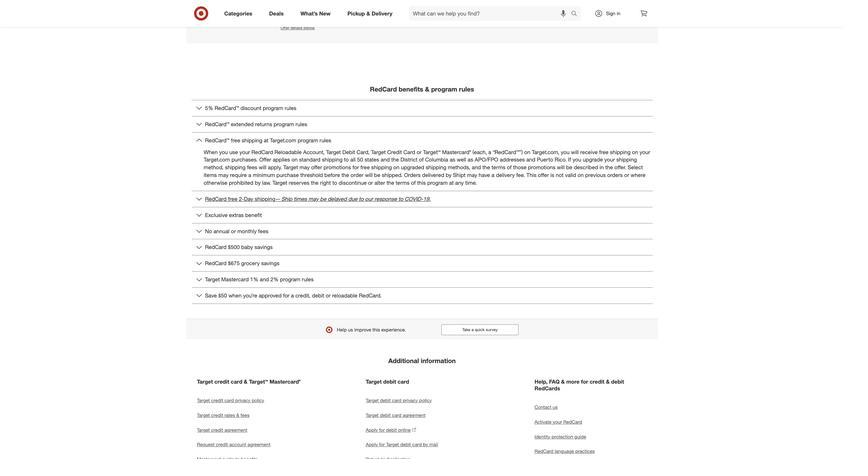 Task type: locate. For each thing, give the bounding box(es) containing it.
a left the credit,
[[291, 293, 294, 299]]

0 vertical spatial redcard.
[[392, 6, 446, 21]]

use
[[229, 149, 238, 156]]

this
[[417, 180, 426, 186], [373, 327, 380, 333]]

0 vertical spatial agreement
[[403, 413, 426, 418]]

2 vertical spatial be
[[320, 196, 326, 203]]

promotions
[[324, 164, 351, 171], [528, 164, 556, 171]]

rules for 5% redcard™ discount program rules
[[285, 105, 296, 112]]

identity protection guide
[[535, 434, 586, 440]]

2 apply from the top
[[366, 442, 378, 448]]

guide
[[575, 434, 586, 440]]

0 horizontal spatial us
[[348, 327, 353, 333]]

1 horizontal spatial this
[[417, 180, 426, 186]]

savings
[[255, 244, 273, 251], [261, 260, 279, 267]]

fees inside dropdown button
[[258, 228, 268, 235]]

us for contact
[[553, 405, 558, 410]]

methods,
[[448, 164, 470, 171]]

target up purchase
[[283, 164, 298, 171]]

1 horizontal spatial offer
[[281, 25, 290, 30]]

shipt
[[453, 172, 466, 179]]

terms down the orders
[[396, 180, 410, 186]]

offer inside when you use your redcard reloadable account, target debit card, target credit card or target™ mastercard® (each, a "redcard™") on target.com, you will receive free shipping on your target.com purchases. offer applies on standard shipping to all 50 states and the district of columbia as well as apo/fpo addresses and puerto rico. if you upgrade your shipping method, shipping fees will apply. target may offer promotions for free shipping on upgraded shipping methods, and the terms of those promotions will be described in the offer. select items may require a minimum purchase threshold before the order will be shipped. orders delivered by shipt may have a delivery fee. this offer is not valid on previous orders or where otherwise prohibited by law. target reserves the right to discontinue or alter the terms of this program at any time.
[[259, 157, 271, 163]]

1 vertical spatial $500
[[228, 244, 240, 251]]

free down "50" on the top left
[[361, 164, 370, 171]]

0 vertical spatial $500
[[409, 0, 436, 6]]

and
[[381, 157, 390, 163], [526, 157, 536, 163], [472, 164, 481, 171], [260, 276, 269, 283]]

save $50 when you're approved for a credit, debit or reloadable redcard. button
[[192, 288, 653, 304]]

activate your redcard link
[[535, 415, 647, 430]]

0 vertical spatial terms
[[492, 164, 506, 171]]

agreement down target credit agreement 'link'
[[248, 442, 271, 448]]

0 vertical spatial target.com
[[270, 137, 296, 144]]

discount
[[241, 105, 261, 112]]

at left 'any'
[[449, 180, 454, 186]]

card for target debit card privacy policy
[[392, 398, 402, 404]]

2 vertical spatial agreement
[[248, 442, 271, 448]]

mastercard® inside when you use your redcard reloadable account, target debit card, target credit card or target™ mastercard® (each, a "redcard™") on target.com, you will receive free shipping on your target.com purchases. offer applies on standard shipping to all 50 states and the district of columbia as well as apo/fpo addresses and puerto rico. if you upgrade your shipping method, shipping fees will apply. target may offer promotions for free shipping on upgraded shipping methods, and the terms of those promotions will be described in the offer. select items may require a minimum purchase threshold before the order will be shipped. orders delivered by shipt may have a delivery fee. this offer is not valid on previous orders or where otherwise prohibited by law. target reserves the right to discontinue or alter the terms of this program at any time.
[[442, 149, 471, 156]]

card down the apply for debit online link
[[412, 442, 422, 448]]

for inside help, faq & more for credit & debit redcards
[[581, 379, 588, 385]]

credit for target credit rates & fees
[[211, 413, 223, 418]]

before
[[325, 172, 340, 179]]

card for target debit card agreement
[[392, 413, 402, 418]]

1 horizontal spatial us
[[553, 405, 558, 410]]

1 horizontal spatial mastercard®
[[442, 149, 471, 156]]

1 privacy from the left
[[235, 398, 250, 404]]

and inside target mastercard 1% and 2% program rules dropdown button
[[260, 276, 269, 283]]

0 horizontal spatial you
[[219, 149, 228, 156]]

a right the take
[[472, 328, 474, 333]]

rules
[[459, 85, 474, 93], [285, 105, 296, 112], [296, 121, 307, 128], [320, 137, 331, 144], [302, 276, 314, 283]]

0 horizontal spatial policy
[[252, 398, 264, 404]]

5%
[[205, 105, 213, 112]]

policy up target credit rates & fees link
[[252, 398, 264, 404]]

0 horizontal spatial this
[[373, 327, 380, 333]]

redcard $675 grocery savings
[[205, 260, 279, 267]]

policy for credit
[[252, 398, 264, 404]]

0 horizontal spatial as
[[450, 157, 455, 163]]

card for target debit card
[[398, 379, 409, 385]]

savings inside dropdown button
[[261, 260, 279, 267]]

1 apply from the top
[[366, 428, 378, 433]]

for right approved
[[283, 293, 290, 299]]

target™ inside when you use your redcard reloadable account, target debit card, target credit card or target™ mastercard® (each, a "redcard™") on target.com, you will receive free shipping on your target.com purchases. offer applies on standard shipping to all 50 states and the district of columbia as well as apo/fpo addresses and puerto rico. if you upgrade your shipping method, shipping fees will apply. target may offer promotions for free shipping on upgraded shipping methods, and the terms of those promotions will be described in the offer. select items may require a minimum purchase threshold before the order will be shipped. orders delivered by shipt may have a delivery fee. this offer is not valid on previous orders or where otherwise prohibited by law. target reserves the right to discontinue or alter the terms of this program at any time.
[[423, 149, 441, 156]]

for inside when you use your redcard reloadable account, target debit card, target credit card or target™ mastercard® (each, a "redcard™") on target.com, you will receive free shipping on your target.com purchases. offer applies on standard shipping to all 50 states and the district of columbia as well as apo/fpo addresses and puerto rico. if you upgrade your shipping method, shipping fees will apply. target may offer promotions for free shipping on upgraded shipping methods, and the terms of those promotions will be described in the offer. select items may require a minimum purchase threshold before the order will be shipped. orders delivered by shipt may have a delivery fee. this offer is not valid on previous orders or where otherwise prohibited by law. target reserves the right to discontinue or alter the terms of this program at any time.
[[353, 164, 359, 171]]

redcard inside dropdown button
[[205, 260, 227, 267]]

agreement up account
[[225, 428, 247, 433]]

0 horizontal spatial target™
[[249, 379, 268, 385]]

agreement for card
[[403, 413, 426, 418]]

1 vertical spatial be
[[374, 172, 380, 179]]

1 promotions from the left
[[324, 164, 351, 171]]

in right sign
[[617, 10, 621, 16]]

target.com,
[[532, 149, 560, 156]]

credit up target credit card privacy policy at the bottom left of the page
[[214, 379, 229, 385]]

target debit card agreement
[[366, 413, 426, 418]]

will right order
[[365, 172, 373, 179]]

0 horizontal spatial offer
[[259, 157, 271, 163]]

year
[[307, 6, 331, 21]]

may right the times
[[308, 196, 319, 203]]

card for target credit card & target™ mastercard®
[[231, 379, 242, 385]]

offer up threshold
[[311, 164, 322, 171]]

shipping inside dropdown button
[[242, 137, 262, 144]]

no
[[205, 228, 212, 235]]

redcard™ right the 5%
[[215, 105, 239, 112]]

you up if
[[561, 149, 570, 156]]

redcard™ inside dropdown button
[[215, 105, 239, 112]]

redcard language practices
[[535, 449, 595, 455]]

free up use
[[231, 137, 240, 144]]

items
[[204, 172, 217, 179]]

what's new link
[[295, 6, 339, 21]]

redcard up exclusive
[[205, 196, 227, 203]]

credit right more
[[590, 379, 605, 385]]

this
[[527, 172, 537, 179]]

offer left details
[[281, 25, 290, 30]]

for right more
[[581, 379, 588, 385]]

mastercard®
[[442, 149, 471, 156], [270, 379, 301, 385]]

1 horizontal spatial target™
[[423, 149, 441, 156]]

program right returns
[[274, 121, 294, 128]]

1 policy from the left
[[252, 398, 264, 404]]

apply down target debit card agreement
[[366, 428, 378, 433]]

$500 inside dropdown button
[[228, 244, 240, 251]]

help
[[337, 327, 347, 333]]

identity protection guide link
[[535, 430, 647, 445]]

debit inside "target debit card privacy policy" link
[[380, 398, 391, 404]]

1 horizontal spatial terms
[[492, 164, 506, 171]]

target.com inside dropdown button
[[270, 137, 296, 144]]

$500
[[409, 0, 436, 6], [228, 244, 240, 251]]

redcard
[[370, 85, 397, 93], [252, 149, 273, 156], [205, 196, 227, 203], [205, 244, 227, 251], [205, 260, 227, 267], [563, 419, 582, 425], [535, 449, 554, 455]]

delayed
[[328, 196, 347, 203]]

card down target debit card privacy policy
[[392, 413, 402, 418]]

target inside target debit card agreement link
[[366, 413, 379, 418]]

program up returns
[[263, 105, 283, 112]]

your inside you could save nearly $500 in baby's first year with your redcard.
[[363, 6, 388, 21]]

1 vertical spatial offer
[[538, 172, 549, 179]]

policy
[[252, 398, 264, 404], [419, 398, 432, 404]]

redcard™ for extended
[[205, 121, 229, 128]]

redcard left $675
[[205, 260, 227, 267]]

credit
[[214, 379, 229, 385], [590, 379, 605, 385], [211, 398, 223, 404], [211, 413, 223, 418], [211, 428, 223, 433], [216, 442, 228, 448]]

program up account,
[[298, 137, 318, 144]]

1 vertical spatial by
[[255, 180, 261, 186]]

a right require
[[248, 172, 251, 179]]

categories link
[[219, 6, 261, 21]]

1 vertical spatial us
[[553, 405, 558, 410]]

as right well
[[468, 157, 473, 163]]

1 vertical spatial savings
[[261, 260, 279, 267]]

save $50 when you're approved for a credit, debit or reloadable redcard.
[[205, 293, 382, 299]]

1 horizontal spatial as
[[468, 157, 473, 163]]

redcard free 2-day shipping — ship times may be delayed due to our response to covid-19.
[[205, 196, 431, 203]]

rules for redcard benefits & program rules
[[459, 85, 474, 93]]

1 horizontal spatial in
[[600, 164, 604, 171]]

or left reloadable
[[326, 293, 331, 299]]

redcard left benefits
[[370, 85, 397, 93]]

or right the annual
[[231, 228, 236, 235]]

redcard. inside dropdown button
[[359, 293, 382, 299]]

be down if
[[566, 164, 572, 171]]

0 horizontal spatial target.com
[[204, 157, 230, 163]]

0 horizontal spatial $500
[[228, 244, 240, 251]]

rules inside dropdown button
[[296, 121, 307, 128]]

—
[[275, 196, 280, 203]]

1 horizontal spatial policy
[[419, 398, 432, 404]]

(each,
[[473, 149, 487, 156]]

redcard. down nearly
[[392, 6, 446, 21]]

1 horizontal spatial $500
[[409, 0, 436, 6]]

card up target credit card privacy policy at the bottom left of the page
[[231, 379, 242, 385]]

1 horizontal spatial promotions
[[528, 164, 556, 171]]

2 horizontal spatial be
[[566, 164, 572, 171]]

redcard $675 grocery savings button
[[192, 256, 653, 272]]

0 vertical spatial be
[[566, 164, 572, 171]]

credit inside help, faq & more for credit & debit redcards
[[590, 379, 605, 385]]

0 vertical spatial us
[[348, 327, 353, 333]]

target.com inside when you use your redcard reloadable account, target debit card, target credit card or target™ mastercard® (each, a "redcard™") on target.com, you will receive free shipping on your target.com purchases. offer applies on standard shipping to all 50 states and the district of columbia as well as apo/fpo addresses and puerto rico. if you upgrade your shipping method, shipping fees will apply. target may offer promotions for free shipping on upgraded shipping methods, and the terms of those promotions will be described in the offer. select items may require a minimum purchase threshold before the order will be shipped. orders delivered by shipt may have a delivery fee. this offer is not valid on previous orders or where otherwise prohibited by law. target reserves the right to discontinue or alter the terms of this program at any time.
[[204, 157, 230, 163]]

0 horizontal spatial mastercard®
[[270, 379, 301, 385]]

discontinue
[[339, 180, 367, 186]]

offer details below. link
[[281, 25, 315, 30]]

0 vertical spatial apply
[[366, 428, 378, 433]]

1 vertical spatial apply
[[366, 442, 378, 448]]

program right 2%
[[280, 276, 300, 283]]

apply for apply for debit online
[[366, 428, 378, 433]]

states
[[365, 157, 379, 163]]

& right pickup
[[367, 10, 370, 17]]

to left the covid-
[[399, 196, 403, 203]]

receive
[[580, 149, 598, 156]]

in up previous
[[600, 164, 604, 171]]

1 horizontal spatial redcard.
[[392, 6, 446, 21]]

1 vertical spatial fees
[[258, 228, 268, 235]]

request credit account agreement link
[[197, 438, 310, 453]]

2 policy from the left
[[419, 398, 432, 404]]

credit for target credit agreement
[[211, 428, 223, 433]]

redcard down the annual
[[205, 244, 227, 251]]

redcard for redcard free 2-day shipping — ship times may be delayed due to our response to covid-19.
[[205, 196, 227, 203]]

1 horizontal spatial be
[[374, 172, 380, 179]]

1 horizontal spatial by
[[423, 442, 428, 448]]

if
[[568, 157, 571, 163]]

1 vertical spatial redcard.
[[359, 293, 382, 299]]

redcard™ extended returns program rules button
[[192, 117, 653, 132]]

2 privacy from the left
[[403, 398, 418, 404]]

terms
[[492, 164, 506, 171], [396, 180, 410, 186]]

extended
[[231, 121, 254, 128]]

0 horizontal spatial redcard.
[[359, 293, 382, 299]]

card up target debit card privacy policy
[[398, 379, 409, 385]]

0 vertical spatial offer
[[281, 25, 290, 30]]

when you use your redcard reloadable account, target debit card, target credit card or target™ mastercard® (each, a "redcard™") on target.com, you will receive free shipping on your target.com purchases. offer applies on standard shipping to all 50 states and the district of columbia as well as apo/fpo addresses and puerto rico. if you upgrade your shipping method, shipping fees will apply. target may offer promotions for free shipping on upgraded shipping methods, and the terms of those promotions will be described in the offer. select items may require a minimum purchase threshold before the order will be shipped. orders delivered by shipt may have a delivery fee. this offer is not valid on previous orders or where otherwise prohibited by law. target reserves the right to discontinue or alter the terms of this program at any time.
[[204, 149, 650, 186]]

1 vertical spatial of
[[507, 164, 512, 171]]

deals link
[[263, 6, 292, 21]]

will
[[571, 149, 579, 156], [259, 164, 266, 171], [557, 164, 565, 171], [365, 172, 373, 179]]

or down offer. on the right
[[624, 172, 629, 179]]

& up the target credit card privacy policy link at the bottom left
[[244, 379, 248, 385]]

survey
[[486, 328, 498, 333]]

for inside dropdown button
[[283, 293, 290, 299]]

1 vertical spatial target.com
[[204, 157, 230, 163]]

2 vertical spatial fees
[[241, 413, 250, 418]]

target inside the target credit card privacy policy link
[[197, 398, 210, 404]]

redcard inside dropdown button
[[205, 244, 227, 251]]

program down delivered
[[427, 180, 448, 186]]

0 horizontal spatial be
[[320, 196, 326, 203]]

target.com up the reloadable
[[270, 137, 296, 144]]

2 as from the left
[[468, 157, 473, 163]]

on up "shipped."
[[393, 164, 400, 171]]

apply down apply for debit online
[[366, 442, 378, 448]]

protection
[[552, 434, 573, 440]]

delivered
[[422, 172, 444, 179]]

0 vertical spatial in
[[439, 0, 449, 6]]

2 vertical spatial in
[[600, 164, 604, 171]]

target debit card
[[366, 379, 409, 385]]

0 horizontal spatial by
[[255, 180, 261, 186]]

of up upgraded
[[419, 157, 424, 163]]

2 vertical spatial redcard™
[[205, 137, 229, 144]]

1 vertical spatial at
[[449, 180, 454, 186]]

target down apply for debit online
[[386, 442, 399, 448]]

of down the addresses on the right top of page
[[507, 164, 512, 171]]

0 vertical spatial target™
[[423, 149, 441, 156]]

redcard down identity
[[535, 449, 554, 455]]

0 vertical spatial fees
[[247, 164, 257, 171]]

contact
[[535, 405, 552, 410]]

terms up delivery
[[492, 164, 506, 171]]

fees down purchases.
[[247, 164, 257, 171]]

1 horizontal spatial at
[[449, 180, 454, 186]]

0 vertical spatial mastercard®
[[442, 149, 471, 156]]

1 vertical spatial terms
[[396, 180, 410, 186]]

0 horizontal spatial privacy
[[235, 398, 250, 404]]

credit left rates
[[211, 413, 223, 418]]

policy up target debit card agreement link
[[419, 398, 432, 404]]

1 vertical spatial this
[[373, 327, 380, 333]]

activate
[[535, 419, 552, 425]]

1 vertical spatial in
[[617, 10, 621, 16]]

purchases.
[[232, 157, 258, 163]]

card
[[404, 149, 415, 156]]

in left baby's
[[439, 0, 449, 6]]

below.
[[304, 25, 315, 30]]

target.com up method, at the top
[[204, 157, 230, 163]]

2 vertical spatial of
[[411, 180, 416, 186]]

all
[[350, 157, 356, 163]]

threshold
[[300, 172, 323, 179]]

target inside target mastercard 1% and 2% program rules dropdown button
[[205, 276, 220, 283]]

0 vertical spatial redcard™
[[215, 105, 239, 112]]

savings inside dropdown button
[[255, 244, 273, 251]]

1 vertical spatial offer
[[259, 157, 271, 163]]

for up order
[[353, 164, 359, 171]]

reserves
[[289, 180, 309, 186]]

response
[[375, 196, 397, 203]]

0 horizontal spatial promotions
[[324, 164, 351, 171]]

on up select
[[632, 149, 638, 156]]

2 horizontal spatial of
[[507, 164, 512, 171]]

redcard. inside you could save nearly $500 in baby's first year with your redcard.
[[392, 6, 446, 21]]

by left shipt
[[446, 172, 452, 179]]

us
[[348, 327, 353, 333], [553, 405, 558, 410]]

redcard down redcard™ free shipping at target.com program rules
[[252, 149, 273, 156]]

1 horizontal spatial target.com
[[270, 137, 296, 144]]

method,
[[204, 164, 224, 171]]

be left delayed
[[320, 196, 326, 203]]

agreement down "target debit card privacy policy" link
[[403, 413, 426, 418]]

and right 1%
[[260, 276, 269, 283]]

0 vertical spatial at
[[264, 137, 269, 144]]

no annual or monthly fees
[[205, 228, 268, 235]]

0 horizontal spatial in
[[439, 0, 449, 6]]

will up minimum
[[259, 164, 266, 171]]

at down returns
[[264, 137, 269, 144]]

by left the law.
[[255, 180, 261, 186]]

redcard™ inside dropdown button
[[205, 121, 229, 128]]

target up target credit rates & fees
[[197, 398, 210, 404]]

sign in
[[606, 10, 621, 16]]

1 vertical spatial mastercard®
[[270, 379, 301, 385]]

in inside you could save nearly $500 in baby's first year with your redcard.
[[439, 0, 449, 6]]

program inside redcard™ free shipping at target.com program rules dropdown button
[[298, 137, 318, 144]]

target up request
[[197, 428, 210, 433]]

0 vertical spatial of
[[419, 157, 424, 163]]

debit inside help, faq & more for credit & debit redcards
[[611, 379, 624, 385]]

1 horizontal spatial privacy
[[403, 398, 418, 404]]

on
[[524, 149, 531, 156], [632, 149, 638, 156], [292, 157, 298, 163], [393, 164, 400, 171], [578, 172, 584, 179]]

redcard. for your
[[392, 6, 446, 21]]

0 horizontal spatial offer
[[311, 164, 322, 171]]

redcard inside 'link'
[[535, 449, 554, 455]]

apply for debit online
[[366, 428, 411, 433]]

redcard for redcard benefits & program rules
[[370, 85, 397, 93]]

redcard™
[[215, 105, 239, 112], [205, 121, 229, 128], [205, 137, 229, 144]]

card up rates
[[225, 398, 234, 404]]

your down nearly
[[363, 6, 388, 21]]

redcard™ free shipping at target.com program rules
[[205, 137, 331, 144]]

language
[[555, 449, 574, 455]]

0 vertical spatial this
[[417, 180, 426, 186]]

offer
[[281, 25, 290, 30], [259, 157, 271, 163]]

2 horizontal spatial by
[[446, 172, 452, 179]]

credit for target credit card privacy policy
[[211, 398, 223, 404]]

target inside target credit rates & fees link
[[197, 413, 210, 418]]

credit for request credit account agreement
[[216, 442, 228, 448]]

1 vertical spatial redcard™
[[205, 121, 229, 128]]

0 vertical spatial savings
[[255, 244, 273, 251]]

you right if
[[573, 157, 581, 163]]

50
[[357, 157, 363, 163]]

debit
[[342, 149, 355, 156]]

redcard™ inside dropdown button
[[205, 137, 229, 144]]

account
[[229, 442, 246, 448]]

savings up 2%
[[261, 260, 279, 267]]

offer.
[[615, 164, 626, 171]]

0 horizontal spatial at
[[264, 137, 269, 144]]

annual
[[214, 228, 230, 235]]

as left well
[[450, 157, 455, 163]]

debit
[[312, 293, 324, 299], [383, 379, 396, 385], [611, 379, 624, 385], [380, 398, 391, 404], [380, 413, 391, 418], [386, 428, 397, 433], [400, 442, 411, 448]]

card up target debit card agreement
[[392, 398, 402, 404]]



Task type: vqa. For each thing, say whether or not it's contained in the screenshot.
Stores
no



Task type: describe. For each thing, give the bounding box(es) containing it.
redcard for redcard language practices
[[535, 449, 554, 455]]

require
[[230, 172, 247, 179]]

when
[[229, 293, 242, 299]]

your up offer. on the right
[[605, 157, 615, 163]]

target up target debit card privacy policy
[[366, 379, 382, 385]]

the up orders
[[605, 164, 613, 171]]

2 horizontal spatial in
[[617, 10, 621, 16]]

on up the addresses on the right top of page
[[524, 149, 531, 156]]

alter
[[375, 180, 385, 186]]

target left debit
[[326, 149, 341, 156]]

pickup & delivery
[[348, 10, 393, 17]]

redcard language practices link
[[535, 445, 647, 460]]

apply for target debit card by mail
[[366, 442, 438, 448]]

on down the reloadable
[[292, 157, 298, 163]]

orders
[[607, 172, 623, 179]]

you could save nearly $500 in baby's first year with your redcard.
[[281, 0, 491, 21]]

may up 'time.'
[[467, 172, 477, 179]]

fees for target credit rates & fees
[[241, 413, 250, 418]]

is
[[551, 172, 554, 179]]

a up apo/fpo
[[488, 149, 491, 156]]

at inside when you use your redcard reloadable account, target debit card, target credit card or target™ mastercard® (each, a "redcard™") on target.com, you will receive free shipping on your target.com purchases. offer applies on standard shipping to all 50 states and the district of columbia as well as apo/fpo addresses and puerto rico. if you upgrade your shipping method, shipping fees will apply. target may offer promotions for free shipping on upgraded shipping methods, and the terms of those promotions will be described in the offer. select items may require a minimum purchase threshold before the order will be shipped. orders delivered by shipt may have a delivery fee. this offer is not valid on previous orders or where otherwise prohibited by law. target reserves the right to discontinue or alter the terms of this program at any time.
[[449, 180, 454, 186]]

policy for debit
[[419, 398, 432, 404]]

1 horizontal spatial offer
[[538, 172, 549, 179]]

19.
[[423, 196, 431, 203]]

program inside target mastercard 1% and 2% program rules dropdown button
[[280, 276, 300, 283]]

or left "alter"
[[368, 180, 373, 186]]

will up if
[[571, 149, 579, 156]]

2 horizontal spatial you
[[573, 157, 581, 163]]

agreement for account
[[248, 442, 271, 448]]

program inside when you use your redcard reloadable account, target debit card, target credit card or target™ mastercard® (each, a "redcard™") on target.com, you will receive free shipping on your target.com purchases. offer applies on standard shipping to all 50 states and the district of columbia as well as apo/fpo addresses and puerto rico. if you upgrade your shipping method, shipping fees will apply. target may offer promotions for free shipping on upgraded shipping methods, and the terms of those promotions will be described in the offer. select items may require a minimum purchase threshold before the order will be shipped. orders delivered by shipt may have a delivery fee. this offer is not valid on previous orders or where otherwise prohibited by law. target reserves the right to discontinue or alter the terms of this program at any time.
[[427, 180, 448, 186]]

redcard™ extended returns program rules
[[205, 121, 307, 128]]

reloadable
[[275, 149, 302, 156]]

this inside when you use your redcard reloadable account, target debit card, target credit card or target™ mastercard® (each, a "redcard™") on target.com, you will receive free shipping on your target.com purchases. offer applies on standard shipping to all 50 states and the district of columbia as well as apo/fpo addresses and puerto rico. if you upgrade your shipping method, shipping fees will apply. target may offer promotions for free shipping on upgraded shipping methods, and the terms of those promotions will be described in the offer. select items may require a minimum purchase threshold before the order will be shipped. orders delivered by shipt may have a delivery fee. this offer is not valid on previous orders or where otherwise prohibited by law. target reserves the right to discontinue or alter the terms of this program at any time.
[[417, 180, 426, 186]]

faq
[[549, 379, 560, 385]]

what's
[[301, 10, 318, 17]]

fees for no annual or monthly fees
[[258, 228, 268, 235]]

baby
[[241, 244, 253, 251]]

improve
[[354, 327, 371, 333]]

order
[[351, 172, 364, 179]]

sign
[[606, 10, 616, 16]]

to left our
[[359, 196, 364, 203]]

details
[[291, 25, 303, 30]]

What can we help you find? suggestions appear below search field
[[409, 6, 573, 21]]

pickup & delivery link
[[342, 6, 401, 21]]

to left all
[[344, 157, 349, 163]]

your right activate
[[553, 419, 562, 425]]

target down purchase
[[273, 180, 287, 186]]

due
[[348, 196, 357, 203]]

card for target credit card privacy policy
[[225, 398, 234, 404]]

have
[[479, 172, 490, 179]]

save
[[341, 0, 367, 6]]

you
[[281, 0, 302, 6]]

& right faq
[[561, 379, 565, 385]]

target inside target credit agreement 'link'
[[197, 428, 210, 433]]

district
[[401, 157, 418, 163]]

target up target credit card privacy policy at the bottom left of the page
[[197, 379, 213, 385]]

right
[[320, 180, 331, 186]]

and up those
[[526, 157, 536, 163]]

debit inside save $50 when you're approved for a credit, debit or reloadable redcard. dropdown button
[[312, 293, 324, 299]]

1 horizontal spatial of
[[419, 157, 424, 163]]

target inside the apply for target debit card by mail link
[[386, 442, 399, 448]]

target credit rates & fees link
[[197, 408, 310, 423]]

target credit card privacy policy
[[197, 398, 264, 404]]

columbia
[[425, 157, 448, 163]]

& right benefits
[[425, 85, 430, 93]]

any
[[455, 180, 464, 186]]

$50
[[218, 293, 227, 299]]

first
[[281, 6, 303, 21]]

target credit rates & fees
[[197, 413, 250, 418]]

a inside the take a quick survey button
[[472, 328, 474, 333]]

addresses
[[500, 157, 525, 163]]

redcard $500 baby savings button
[[192, 240, 653, 256]]

& right rates
[[236, 413, 239, 418]]

will down the rico.
[[557, 164, 565, 171]]

debit inside target debit card agreement link
[[380, 413, 391, 418]]

redcard™ for free
[[205, 137, 229, 144]]

the up discontinue at the left
[[342, 172, 349, 179]]

where
[[631, 172, 646, 179]]

redcard up guide
[[563, 419, 582, 425]]

and down credit
[[381, 157, 390, 163]]

savings for redcard $675 grocery savings
[[261, 260, 279, 267]]

to down before
[[333, 180, 337, 186]]

us for help
[[348, 327, 353, 333]]

minimum
[[253, 172, 275, 179]]

target mastercard 1% and 2% program rules
[[205, 276, 314, 283]]

help, faq & more for credit & debit redcards
[[535, 379, 624, 392]]

0 horizontal spatial terms
[[396, 180, 410, 186]]

privacy for credit
[[235, 398, 250, 404]]

1 horizontal spatial you
[[561, 149, 570, 156]]

redcard for redcard $500 baby savings
[[205, 244, 227, 251]]

what's new
[[301, 10, 331, 17]]

5% redcard™ discount program rules
[[205, 105, 296, 112]]

apo/fpo
[[475, 157, 498, 163]]

5% redcard™ discount program rules button
[[192, 100, 653, 116]]

baby's
[[453, 0, 491, 6]]

sign in link
[[589, 6, 631, 21]]

ship
[[281, 196, 292, 203]]

& up contact us link
[[606, 379, 610, 385]]

rules for redcard™ extended returns program rules
[[296, 121, 307, 128]]

practices
[[576, 449, 595, 455]]

target debit card privacy policy link
[[366, 394, 478, 408]]

redcard for redcard $675 grocery savings
[[205, 260, 227, 267]]

puerto
[[537, 157, 553, 163]]

in inside when you use your redcard reloadable account, target debit card, target credit card or target™ mastercard® (each, a "redcard™") on target.com, you will receive free shipping on your target.com purchases. offer applies on standard shipping to all 50 states and the district of columbia as well as apo/fpo addresses and puerto rico. if you upgrade your shipping method, shipping fees will apply. target may offer promotions for free shipping on upgraded shipping methods, and the terms of those promotions will be described in the offer. select items may require a minimum purchase threshold before the order will be shipped. orders delivered by shipt may have a delivery fee. this offer is not valid on previous orders or where otherwise prohibited by law. target reserves the right to discontinue or alter the terms of this program at any time.
[[600, 164, 604, 171]]

the down threshold
[[311, 180, 319, 186]]

0 horizontal spatial of
[[411, 180, 416, 186]]

offer details below.
[[281, 25, 315, 30]]

2 promotions from the left
[[528, 164, 556, 171]]

2 vertical spatial by
[[423, 442, 428, 448]]

additional
[[388, 357, 419, 365]]

times
[[294, 196, 307, 203]]

target mastercard 1% and 2% program rules button
[[192, 272, 653, 288]]

the down credit
[[391, 157, 399, 163]]

mastercard
[[221, 276, 249, 283]]

target up states
[[371, 149, 386, 156]]

free up upgrade
[[599, 149, 609, 156]]

1 vertical spatial agreement
[[225, 428, 247, 433]]

day
[[244, 196, 253, 203]]

additional information
[[388, 357, 456, 365]]

redcard™ free shipping at target.com program rules button
[[192, 133, 653, 148]]

debit inside the apply for debit online link
[[386, 428, 397, 433]]

the down apo/fpo
[[483, 164, 490, 171]]

rico.
[[555, 157, 567, 163]]

at inside dropdown button
[[264, 137, 269, 144]]

monthly
[[237, 228, 257, 235]]

free inside dropdown button
[[231, 137, 240, 144]]

upgrade
[[583, 157, 603, 163]]

well
[[457, 157, 466, 163]]

fees inside when you use your redcard reloadable account, target debit card, target credit card or target™ mastercard® (each, a "redcard™") on target.com, you will receive free shipping on your target.com purchases. offer applies on standard shipping to all 50 states and the district of columbia as well as apo/fpo addresses and puerto rico. if you upgrade your shipping method, shipping fees will apply. target may offer promotions for free shipping on upgraded shipping methods, and the terms of those promotions will be described in the offer. select items may require a minimum purchase threshold before the order will be shipped. orders delivered by shipt may have a delivery fee. this offer is not valid on previous orders or where otherwise prohibited by law. target reserves the right to discontinue or alter the terms of this program at any time.
[[247, 164, 257, 171]]

target credit agreement link
[[197, 423, 310, 438]]

rules inside dropdown button
[[320, 137, 331, 144]]

program inside the 5% redcard™ discount program rules dropdown button
[[263, 105, 283, 112]]

applies
[[273, 157, 290, 163]]

the down "shipped."
[[387, 180, 394, 186]]

free left the "2-"
[[228, 196, 237, 203]]

1 as from the left
[[450, 157, 455, 163]]

new
[[319, 10, 331, 17]]

program up the 5% redcard™ discount program rules dropdown button
[[431, 85, 457, 93]]

benefits
[[399, 85, 423, 93]]

or right "card" at the left of page
[[417, 149, 422, 156]]

savings for redcard $500 baby savings
[[255, 244, 273, 251]]

0 vertical spatial by
[[446, 172, 452, 179]]

a inside save $50 when you're approved for a credit, debit or reloadable redcard. dropdown button
[[291, 293, 294, 299]]

shipped.
[[382, 172, 403, 179]]

your up select
[[640, 149, 650, 156]]

save
[[205, 293, 217, 299]]

could
[[305, 0, 337, 6]]

redcard inside when you use your redcard reloadable account, target debit card, target credit card or target™ mastercard® (each, a "redcard™") on target.com, you will receive free shipping on your target.com purchases. offer applies on standard shipping to all 50 states and the district of columbia as well as apo/fpo addresses and puerto rico. if you upgrade your shipping method, shipping fees will apply. target may offer promotions for free shipping on upgraded shipping methods, and the terms of those promotions will be described in the offer. select items may require a minimum purchase threshold before the order will be shipped. orders delivered by shipt may have a delivery fee. this offer is not valid on previous orders or where otherwise prohibited by law. target reserves the right to discontinue or alter the terms of this program at any time.
[[252, 149, 273, 156]]

described
[[574, 164, 598, 171]]

1 vertical spatial target™
[[249, 379, 268, 385]]

may down standard
[[300, 164, 310, 171]]

for down apply for debit online
[[379, 442, 385, 448]]

a right "have"
[[492, 172, 495, 179]]

target debit card privacy policy
[[366, 398, 432, 404]]

redcards
[[535, 385, 560, 392]]

delivery
[[496, 172, 515, 179]]

approved
[[259, 293, 282, 299]]

for down target debit card agreement
[[379, 428, 385, 433]]

on down the described
[[578, 172, 584, 179]]

$500 inside you could save nearly $500 in baby's first year with your redcard.
[[409, 0, 436, 6]]

not
[[556, 172, 564, 179]]

those
[[513, 164, 527, 171]]

target inside "target debit card privacy policy" link
[[366, 398, 379, 404]]

program inside redcard™ extended returns program rules dropdown button
[[274, 121, 294, 128]]

credit for target credit card & target™ mastercard®
[[214, 379, 229, 385]]

upgraded
[[401, 164, 424, 171]]

and up "have"
[[472, 164, 481, 171]]

apply for apply for target debit card by mail
[[366, 442, 378, 448]]

apply for target debit card by mail link
[[366, 438, 478, 453]]

target debit card agreement link
[[366, 408, 478, 423]]

purchase
[[277, 172, 299, 179]]

0 vertical spatial offer
[[311, 164, 322, 171]]

law.
[[262, 180, 271, 186]]

redcard. for reloadable
[[359, 293, 382, 299]]

privacy for debit
[[403, 398, 418, 404]]

debit inside the apply for target debit card by mail link
[[400, 442, 411, 448]]

your up purchases.
[[240, 149, 250, 156]]

may up otherwise
[[218, 172, 229, 179]]



